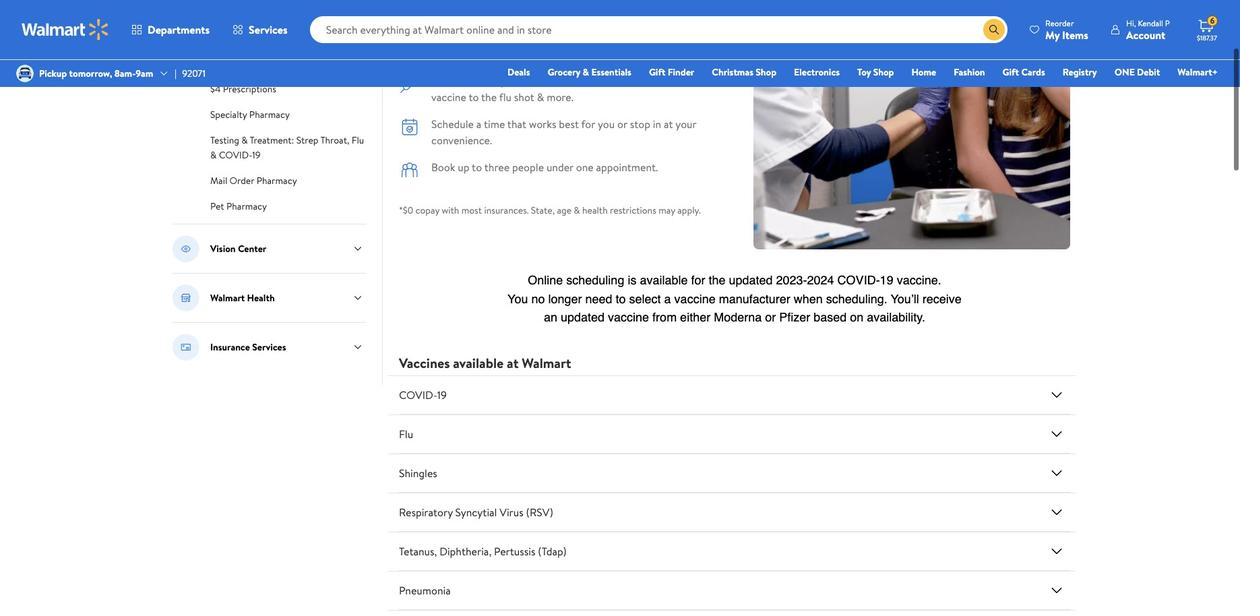 Task type: locate. For each thing, give the bounding box(es) containing it.
vaccines up find
[[210, 30, 246, 43]]

& left from
[[583, 65, 589, 79]]

gift inside gift finder link
[[649, 65, 666, 79]]

testing
[[210, 132, 239, 146]]

1 horizontal spatial a
[[466, 72, 471, 87]]

vaccines for vaccines
[[210, 30, 246, 43]]

schedule inside schedule now button
[[434, 29, 477, 44]]

flu right throat,
[[352, 132, 364, 146]]

available
[[453, 353, 504, 371]]

19 down treatment:
[[252, 147, 261, 160]]

1 vertical spatial 19
[[252, 147, 261, 160]]

flu
[[352, 132, 364, 146], [399, 426, 413, 440]]

19 inside the testing & treatment: strep throat, flu & covid-19
[[252, 147, 261, 160]]

2 vertical spatial pharmacy
[[227, 198, 267, 212]]

respiratory syncytial virus (rsv)
[[399, 504, 554, 519]]

flu image
[[1049, 425, 1065, 441]]

0 horizontal spatial a
[[230, 55, 235, 69]]

pharmacy up treatment:
[[249, 107, 290, 120]]

1 vertical spatial vaccines
[[399, 353, 450, 371]]

essentials
[[592, 65, 632, 79]]

shop
[[756, 65, 777, 79], [874, 65, 894, 79]]

account
[[1127, 27, 1166, 42]]

1 vertical spatial at
[[507, 353, 519, 371]]

schedule up convenience.
[[432, 115, 474, 130]]

registry
[[1063, 65, 1098, 79]]

 image
[[16, 65, 34, 82]]

$4 prescriptions
[[210, 81, 276, 94]]

for
[[582, 115, 595, 130]]

gift inside gift cards link
[[1003, 65, 1020, 79]]

0 horizontal spatial 19
[[252, 147, 261, 160]]

1 vertical spatial walmart
[[522, 353, 571, 371]]

or
[[618, 115, 628, 130]]

shop right christmas
[[756, 65, 777, 79]]

1 vertical spatial schedule
[[432, 115, 474, 130]]

0 vertical spatial covid-
[[636, 72, 674, 87]]

tetanus, diphtheria, pertussis (tdap)
[[399, 543, 567, 558]]

book up to three people under one appointment. image
[[399, 158, 421, 179]]

a for pharmacy
[[230, 55, 235, 69]]

my
[[1046, 27, 1060, 42]]

2 horizontal spatial covid-
[[636, 72, 674, 87]]

0 vertical spatial flu
[[352, 132, 364, 146]]

0 vertical spatial vaccines
[[210, 30, 246, 43]]

at right the available
[[507, 353, 519, 371]]

2 gift from the left
[[1003, 65, 1020, 79]]

home link
[[906, 65, 943, 80]]

1 vertical spatial a
[[466, 72, 471, 87]]

shop for christmas shop
[[756, 65, 777, 79]]

schedule for schedule now
[[434, 29, 477, 44]]

shingles
[[399, 465, 437, 479]]

gift cards
[[1003, 65, 1046, 79]]

to down "variety"
[[469, 88, 479, 103]]

services inside "dropdown button"
[[249, 22, 288, 37]]

walmart+
[[1178, 65, 1218, 79]]

1 vertical spatial pharmacy
[[257, 173, 297, 186]]

0 vertical spatial at
[[664, 115, 673, 130]]

0 vertical spatial services
[[249, 22, 288, 37]]

vision center
[[210, 241, 267, 254]]

0 vertical spatial 19
[[674, 72, 684, 87]]

services
[[249, 22, 288, 37], [252, 339, 286, 353]]

& inside access a variety of immunizations, from the covid-19 vaccine to the flu shot & more.
[[537, 88, 544, 103]]

restrictions
[[610, 202, 657, 216]]

19 down 'vaccines available at walmart'
[[437, 386, 447, 401]]

1 horizontal spatial gift
[[1003, 65, 1020, 79]]

services right insurance
[[252, 339, 286, 353]]

kendall
[[1138, 17, 1164, 29]]

19 up your
[[674, 72, 684, 87]]

19
[[674, 72, 684, 87], [252, 147, 261, 160], [437, 386, 447, 401]]

flu inside the testing & treatment: strep throat, flu & covid-19
[[352, 132, 364, 146]]

1 horizontal spatial vaccines
[[399, 353, 450, 371]]

2 vertical spatial a
[[477, 115, 482, 130]]

pet
[[210, 198, 224, 212]]

1 horizontal spatial covid-
[[399, 386, 437, 401]]

19 inside access a variety of immunizations, from the covid-19 vaccine to the flu shot & more.
[[674, 72, 684, 87]]

variety
[[474, 72, 506, 87]]

to right up
[[472, 158, 482, 173]]

a inside access a variety of immunizations, from the covid-19 vaccine to the flu shot & more.
[[466, 72, 471, 87]]

vaccines link
[[210, 28, 246, 43]]

treatment:
[[250, 132, 294, 146]]

a for variety
[[466, 72, 471, 87]]

19 for access a variety of immunizations, from the covid-19 vaccine to the flu shot & more.
[[674, 72, 684, 87]]

1 gift from the left
[[649, 65, 666, 79]]

0 vertical spatial schedule
[[434, 29, 477, 44]]

a inside 'schedule a time that works best for you or stop in at your convenience.'
[[477, 115, 482, 130]]

of
[[508, 72, 518, 87]]

0 horizontal spatial flu
[[352, 132, 364, 146]]

shop right toy
[[874, 65, 894, 79]]

services up pharmacy on the left top
[[249, 22, 288, 37]]

order
[[230, 173, 254, 186]]

pharmacy for specialty pharmacy
[[249, 107, 290, 120]]

1 vertical spatial covid-
[[219, 147, 252, 160]]

2 shop from the left
[[874, 65, 894, 79]]

6 $187.37
[[1198, 15, 1218, 42]]

specialty pharmacy link
[[210, 105, 290, 120]]

& right shot on the top left of the page
[[537, 88, 544, 103]]

2 horizontal spatial a
[[477, 115, 482, 130]]

0 vertical spatial pharmacy
[[249, 107, 290, 120]]

center
[[238, 241, 267, 254]]

2 horizontal spatial 19
[[674, 72, 684, 87]]

tomorrow,
[[69, 67, 112, 80]]

gift for gift finder
[[649, 65, 666, 79]]

pneumonia
[[399, 582, 451, 597]]

christmas shop
[[712, 65, 777, 79]]

1 vertical spatial the
[[481, 88, 497, 103]]

0 vertical spatial the
[[618, 72, 634, 87]]

reorder
[[1046, 17, 1074, 29]]

0 horizontal spatial shop
[[756, 65, 777, 79]]

pharmacy for pet pharmacy
[[227, 198, 267, 212]]

0 vertical spatial to
[[469, 88, 479, 103]]

2 vertical spatial covid-
[[399, 386, 437, 401]]

0 horizontal spatial at
[[507, 353, 519, 371]]

throat,
[[321, 132, 350, 146]]

1 horizontal spatial at
[[664, 115, 673, 130]]

mail order pharmacy link
[[210, 171, 297, 186]]

testing & treatment: strep throat, flu & covid-19 link
[[210, 131, 364, 160]]

electronics link
[[788, 65, 846, 80]]

toy
[[858, 65, 871, 79]]

to
[[469, 88, 479, 103], [472, 158, 482, 173]]

a left "variety"
[[466, 72, 471, 87]]

pertussis
[[494, 543, 536, 558]]

1 horizontal spatial 19
[[437, 386, 447, 401]]

1 horizontal spatial shop
[[874, 65, 894, 79]]

registry link
[[1057, 65, 1104, 80]]

insurances.
[[484, 202, 529, 216]]

1 shop from the left
[[756, 65, 777, 79]]

strep
[[297, 132, 319, 146]]

*$0 copay with most insurances. state, age & health restrictions may apply.
[[399, 202, 701, 216]]

schedule inside 'schedule a time that works best for you or stop in at your convenience.'
[[432, 115, 474, 130]]

health
[[583, 202, 608, 216]]

|
[[175, 67, 177, 80]]

schedule
[[434, 29, 477, 44], [432, 115, 474, 130]]

access
[[432, 72, 464, 87]]

0 horizontal spatial gift
[[649, 65, 666, 79]]

shop for toy shop
[[874, 65, 894, 79]]

the right from
[[618, 72, 634, 87]]

8am-
[[114, 67, 136, 80]]

pharmacy down order
[[227, 198, 267, 212]]

at
[[664, 115, 673, 130], [507, 353, 519, 371]]

insurance services
[[210, 339, 286, 353]]

0 horizontal spatial covid-
[[219, 147, 252, 160]]

virus
[[500, 504, 524, 519]]

(rsv)
[[526, 504, 554, 519]]

1 horizontal spatial walmart
[[522, 353, 571, 371]]

a right find
[[230, 55, 235, 69]]

syncytial
[[456, 504, 497, 519]]

schedule left 'now'
[[434, 29, 477, 44]]

flu
[[499, 88, 512, 103]]

pet pharmacy
[[210, 198, 267, 212]]

vaccines up the covid-19
[[399, 353, 450, 371]]

gift left "cards"
[[1003, 65, 1020, 79]]

0 horizontal spatial vaccines
[[210, 30, 246, 43]]

respiratory syncytial virus (rsv) image
[[1049, 503, 1065, 519]]

schedule for schedule a time that works best for you or stop in at your convenience.
[[432, 115, 474, 130]]

at right the in
[[664, 115, 673, 130]]

a
[[230, 55, 235, 69], [466, 72, 471, 87], [477, 115, 482, 130]]

the down "variety"
[[481, 88, 497, 103]]

0 vertical spatial a
[[230, 55, 235, 69]]

access a variety of immunizations, from the covid-19 vaccine to the flu shot & more.
[[432, 72, 684, 103]]

one debit
[[1115, 65, 1161, 79]]

0 horizontal spatial walmart
[[210, 290, 245, 303]]

pharmacy down the testing & treatment: strep throat, flu & covid-19
[[257, 173, 297, 186]]

schedule a time that works best for you or stop in at your convenience.
[[432, 115, 697, 146]]

flu up "shingles"
[[399, 426, 413, 440]]

1 vertical spatial flu
[[399, 426, 413, 440]]

$4 prescriptions link
[[210, 80, 276, 94]]

2 vertical spatial 19
[[437, 386, 447, 401]]

toy shop link
[[852, 65, 900, 80]]

0 horizontal spatial the
[[481, 88, 497, 103]]

access a variety of immunizations, from the covid-19 vaccine to the flu shot & more. image
[[399, 71, 421, 93]]

a left time
[[477, 115, 482, 130]]

you
[[598, 115, 615, 130]]

gift left "finder"
[[649, 65, 666, 79]]

diphtheria,
[[440, 543, 492, 558]]

christmas shop link
[[706, 65, 783, 80]]

appointment.
[[596, 158, 658, 173]]

covid- inside the testing & treatment: strep throat, flu & covid-19
[[219, 147, 252, 160]]

gift finder link
[[643, 65, 701, 80]]

vision center image
[[173, 234, 200, 261]]

covid- inside access a variety of immunizations, from the covid-19 vaccine to the flu shot & more.
[[636, 72, 674, 87]]

immunizations,
[[521, 72, 590, 87]]



Task type: vqa. For each thing, say whether or not it's contained in the screenshot.
Christmas
yes



Task type: describe. For each thing, give the bounding box(es) containing it.
one
[[576, 158, 594, 173]]

book up to three people under one appointment.
[[432, 158, 658, 173]]

electronics
[[794, 65, 840, 79]]

$4
[[210, 81, 221, 94]]

Walmart Site-Wide search field
[[310, 16, 1008, 43]]

in
[[653, 115, 662, 130]]

9am
[[136, 67, 153, 80]]

& down the testing
[[210, 147, 217, 160]]

three
[[485, 158, 510, 173]]

book
[[432, 158, 455, 173]]

debit
[[1138, 65, 1161, 79]]

pickup
[[39, 67, 67, 80]]

tetanus,
[[399, 543, 437, 558]]

tetanus, diphtheria, pertussis (tdap) image
[[1049, 542, 1065, 558]]

a for time
[[477, 115, 482, 130]]

may
[[659, 202, 676, 216]]

health
[[247, 290, 275, 303]]

one
[[1115, 65, 1135, 79]]

1 vertical spatial to
[[472, 158, 482, 173]]

mail order pharmacy
[[210, 173, 297, 186]]

copay
[[416, 202, 440, 216]]

find a pharmacy link
[[210, 54, 277, 69]]

gift for gift cards
[[1003, 65, 1020, 79]]

covid- for &
[[219, 147, 252, 160]]

more.
[[547, 88, 574, 103]]

walmart health
[[210, 290, 275, 303]]

best
[[559, 115, 579, 130]]

vaccines available at walmart
[[399, 353, 571, 371]]

specialty pharmacy
[[210, 107, 290, 120]]

covid-19
[[399, 386, 447, 401]]

christmas
[[712, 65, 754, 79]]

home
[[912, 65, 937, 79]]

services button
[[221, 13, 299, 46]]

respiratory
[[399, 504, 453, 519]]

find
[[210, 55, 228, 69]]

(tdap)
[[538, 543, 567, 558]]

grocery & essentials
[[548, 65, 632, 79]]

19 for testing & treatment: strep throat, flu & covid-19
[[252, 147, 261, 160]]

items
[[1063, 27, 1089, 42]]

pneumonia image
[[1049, 581, 1065, 597]]

deals
[[508, 65, 530, 79]]

specialty
[[210, 107, 247, 120]]

under
[[547, 158, 574, 173]]

departments
[[148, 22, 210, 37]]

search icon image
[[989, 24, 1000, 35]]

1 horizontal spatial flu
[[399, 426, 413, 440]]

pet pharmacy link
[[210, 197, 267, 212]]

1 horizontal spatial the
[[618, 72, 634, 87]]

toy shop
[[858, 65, 894, 79]]

fashion link
[[948, 65, 992, 80]]

at inside 'schedule a time that works best for you or stop in at your convenience.'
[[664, 115, 673, 130]]

shingles image
[[1049, 464, 1065, 480]]

& right age in the top of the page
[[574, 202, 580, 216]]

p
[[1166, 17, 1171, 29]]

up
[[458, 158, 470, 173]]

find a pharmacy
[[210, 55, 277, 69]]

walmart insurance services image
[[173, 332, 200, 359]]

| 92071
[[175, 67, 206, 80]]

vision
[[210, 241, 236, 254]]

age
[[557, 202, 572, 216]]

Search search field
[[310, 16, 1008, 43]]

mail
[[210, 173, 227, 186]]

schedule a time that works best for you or stop in at your convenience. image
[[399, 115, 421, 136]]

walmart+ link
[[1172, 65, 1224, 80]]

schedule now
[[434, 29, 499, 44]]

departments button
[[120, 13, 221, 46]]

92071
[[182, 67, 206, 80]]

walmart health image
[[173, 283, 200, 310]]

covid 19 image
[[1049, 386, 1065, 402]]

people
[[512, 158, 544, 173]]

most
[[462, 202, 482, 216]]

prescriptions
[[223, 81, 276, 94]]

hi, kendall p account
[[1127, 17, 1171, 42]]

shot
[[514, 88, 535, 103]]

& right the testing
[[242, 132, 248, 146]]

schedule now button
[[399, 23, 534, 50]]

one debit link
[[1109, 65, 1167, 80]]

hi,
[[1127, 17, 1137, 29]]

& inside grocery & essentials link
[[583, 65, 589, 79]]

that
[[508, 115, 527, 130]]

finder
[[668, 65, 695, 79]]

insurance
[[210, 339, 250, 353]]

cards
[[1022, 65, 1046, 79]]

covid- for the
[[636, 72, 674, 87]]

state,
[[531, 202, 555, 216]]

convenience.
[[432, 131, 492, 146]]

to inside access a variety of immunizations, from the covid-19 vaccine to the flu shot & more.
[[469, 88, 479, 103]]

vaccines for vaccines available at walmart
[[399, 353, 450, 371]]

gift cards link
[[997, 65, 1052, 80]]

fashion
[[954, 65, 986, 79]]

pharmacy
[[237, 55, 277, 69]]

walmart image
[[22, 19, 109, 40]]

1 vertical spatial services
[[252, 339, 286, 353]]

0 vertical spatial walmart
[[210, 290, 245, 303]]

time
[[484, 115, 505, 130]]



